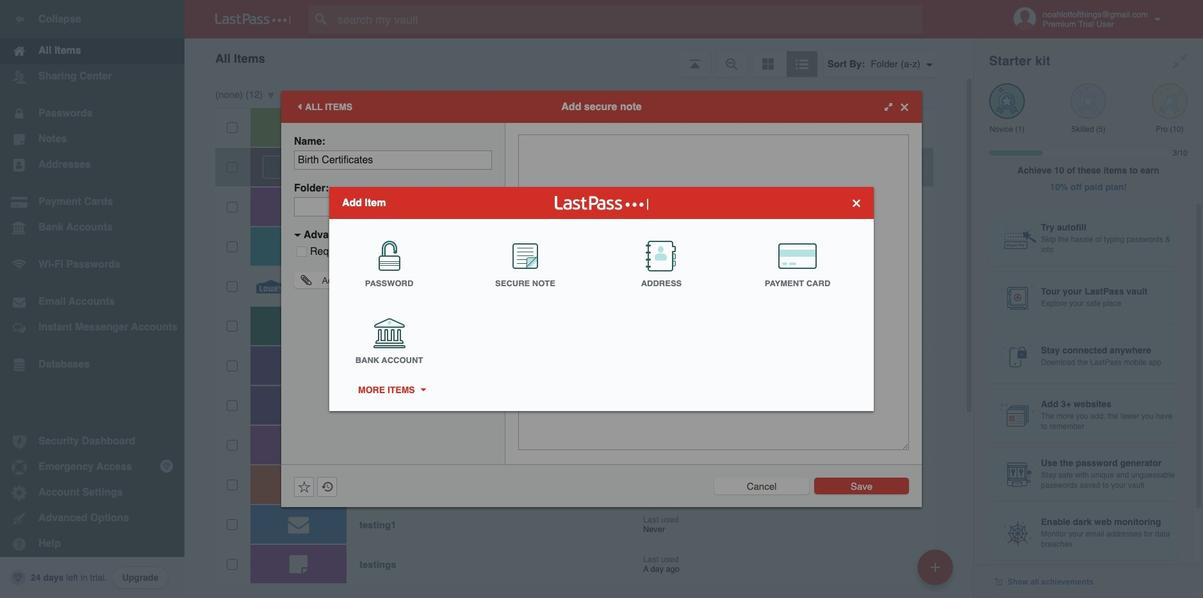Task type: locate. For each thing, give the bounding box(es) containing it.
alert dialog
[[441, 250, 762, 348]]

caret right image
[[418, 389, 427, 392]]

None text field
[[294, 151, 492, 170], [294, 197, 492, 217], [294, 151, 492, 170], [294, 197, 492, 217]]

dialog
[[281, 91, 922, 507], [329, 187, 874, 411]]

Search search field
[[309, 5, 947, 33]]

main navigation navigation
[[0, 0, 184, 598]]

None text field
[[518, 135, 909, 450]]



Task type: describe. For each thing, give the bounding box(es) containing it.
vault options navigation
[[184, 38, 974, 77]]

search my vault text field
[[309, 5, 947, 33]]

new item image
[[931, 563, 940, 572]]

lastpass image
[[215, 13, 291, 25]]

new item navigation
[[913, 546, 961, 598]]



Task type: vqa. For each thing, say whether or not it's contained in the screenshot.
Vault options navigation
yes



